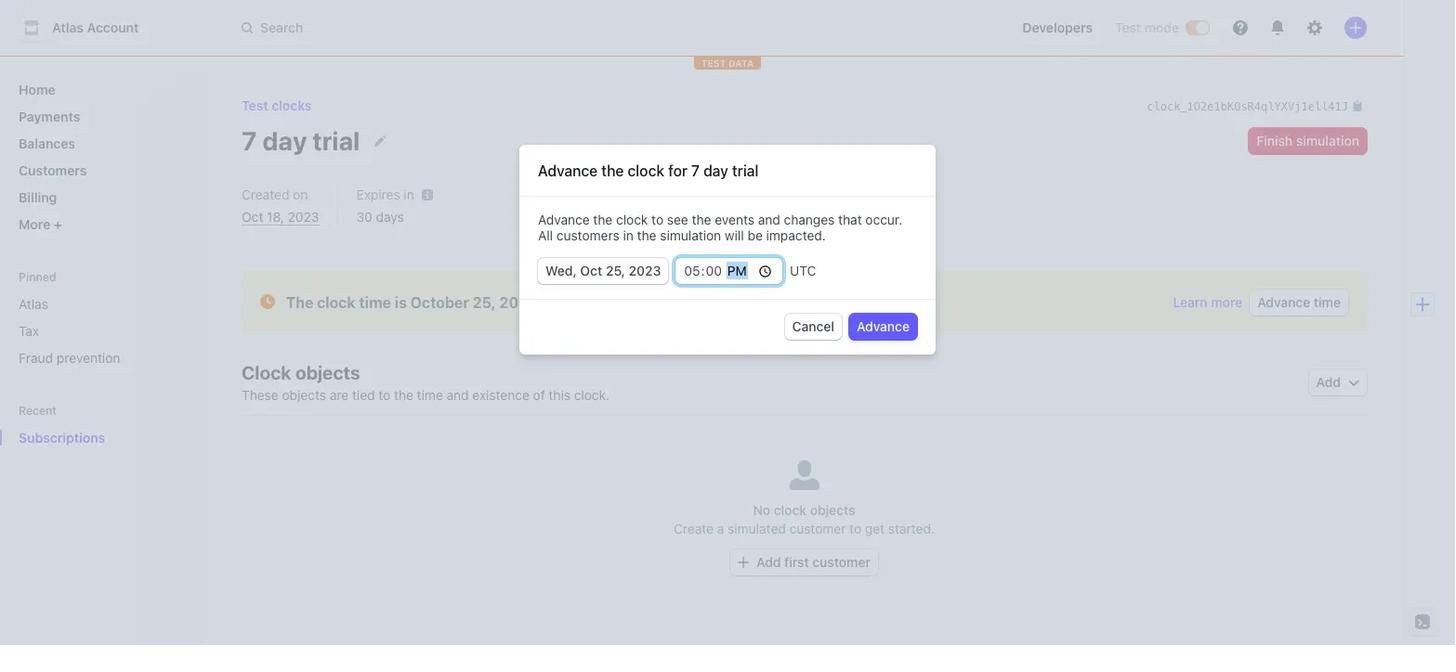 Task type: locate. For each thing, give the bounding box(es) containing it.
0 vertical spatial customer
[[789, 521, 846, 537]]

utc down the impacted.
[[790, 263, 816, 279]]

impacted.
[[766, 228, 826, 244]]

1 horizontal spatial atlas
[[52, 20, 84, 35]]

day right for
[[704, 163, 729, 180]]

to
[[652, 212, 664, 228], [378, 388, 391, 403], [850, 521, 862, 537]]

advance up "wed,"
[[538, 212, 590, 228]]

1 vertical spatial in
[[623, 228, 634, 244]]

advance
[[538, 163, 598, 180], [538, 212, 590, 228], [1258, 295, 1311, 310], [857, 319, 910, 335]]

be
[[748, 228, 763, 244]]

objects
[[295, 362, 360, 384], [282, 388, 326, 403], [810, 503, 855, 519]]

0 vertical spatial atlas
[[52, 20, 84, 35]]

25, inside button
[[606, 263, 625, 279]]

add right svg icon
[[756, 555, 781, 571]]

svg image
[[738, 558, 749, 569]]

1 vertical spatial simulation
[[660, 228, 721, 244]]

pinned element
[[11, 289, 190, 374]]

oct left 18,
[[242, 209, 263, 225]]

the up wed, oct 25, 2023
[[593, 212, 613, 228]]

2 horizontal spatial to
[[850, 521, 862, 537]]

0 horizontal spatial trial
[[313, 125, 360, 156]]

1 horizontal spatial 7
[[691, 163, 700, 180]]

atlas down pinned
[[19, 296, 48, 312]]

in inside advance the clock to see the events and changes that occur. all customers in the simulation will be impacted.
[[623, 228, 634, 244]]

1 vertical spatial utc
[[623, 295, 654, 311]]

1 horizontal spatial oct
[[580, 263, 602, 279]]

at
[[541, 295, 555, 311]]

clock inside no clock objects create a simulated customer to get started.
[[774, 503, 807, 519]]

1 vertical spatial add
[[756, 555, 781, 571]]

trial up expires in the top of the page
[[313, 125, 360, 156]]

pm
[[597, 295, 620, 311]]

0 horizontal spatial 2023
[[288, 209, 319, 225]]

finish
[[1257, 132, 1293, 148]]

1 vertical spatial oct
[[580, 263, 602, 279]]

time up add popup button in the right bottom of the page
[[1314, 295, 1341, 310]]

1 vertical spatial 2023
[[629, 263, 661, 279]]

1 horizontal spatial utc
[[790, 263, 816, 279]]

oct right "wed,"
[[580, 263, 602, 279]]

developers link
[[1015, 13, 1100, 43]]

objects up are
[[295, 362, 360, 384]]

0 vertical spatial to
[[652, 212, 664, 228]]

test data
[[701, 58, 754, 69]]

billing
[[19, 190, 57, 205]]

time inside clock objects these objects are tied to the time and existence of this clock.
[[417, 388, 443, 403]]

simulation right finish
[[1296, 132, 1360, 148]]

0 horizontal spatial 25,
[[473, 295, 496, 311]]

0 vertical spatial day
[[262, 125, 307, 156]]

on
[[293, 187, 308, 203]]

2 horizontal spatial time
[[1314, 295, 1341, 310]]

add for add first customer
[[756, 555, 781, 571]]

7 down test clocks
[[242, 125, 257, 156]]

1 horizontal spatial time
[[417, 388, 443, 403]]

oct
[[242, 209, 263, 225], [580, 263, 602, 279]]

0 vertical spatial test
[[1115, 20, 1141, 35]]

0 vertical spatial oct
[[242, 209, 263, 225]]

0 vertical spatial utc
[[790, 263, 816, 279]]

atlas left account
[[52, 20, 84, 35]]

25, right "october"
[[473, 295, 496, 311]]

utc
[[790, 263, 816, 279], [623, 295, 654, 311]]

0 vertical spatial 25,
[[606, 263, 625, 279]]

0 horizontal spatial time
[[359, 295, 391, 311]]

home link
[[11, 74, 190, 105]]

clock left see
[[616, 212, 648, 228]]

time
[[359, 295, 391, 311], [1314, 295, 1341, 310], [417, 388, 443, 403]]

customer inside the add first customer button
[[813, 555, 871, 571]]

1 horizontal spatial and
[[758, 212, 780, 228]]

30 days
[[356, 209, 404, 225]]

advance right more on the right of the page
[[1258, 295, 1311, 310]]

and left the existence
[[447, 388, 469, 403]]

and inside clock objects these objects are tied to the time and existence of this clock.
[[447, 388, 469, 403]]

1 horizontal spatial 2023
[[499, 295, 538, 311]]

fraud prevention link
[[11, 343, 190, 374]]

first
[[784, 555, 809, 571]]

1 vertical spatial and
[[447, 388, 469, 403]]

existence
[[472, 388, 530, 403]]

1 vertical spatial to
[[378, 388, 391, 403]]

add
[[1316, 375, 1341, 390], [756, 555, 781, 571]]

0 horizontal spatial oct
[[242, 209, 263, 225]]

0 vertical spatial 2023
[[288, 209, 319, 225]]

subscriptions link
[[11, 423, 164, 453]]

oct inside button
[[580, 263, 602, 279]]

add inside button
[[756, 555, 781, 571]]

utc right pm
[[623, 295, 654, 311]]

to right tied
[[378, 388, 391, 403]]

0 horizontal spatial to
[[378, 388, 391, 403]]

1 vertical spatial atlas
[[19, 296, 48, 312]]

svg image
[[1348, 377, 1360, 389]]

a
[[717, 521, 724, 537]]

clock right the
[[317, 295, 356, 311]]

1 horizontal spatial test
[[1115, 20, 1141, 35]]

25,
[[606, 263, 625, 279], [473, 295, 496, 311]]

1 vertical spatial trial
[[732, 163, 759, 180]]

test
[[701, 58, 726, 69]]

occur.
[[866, 212, 903, 228]]

events
[[715, 212, 755, 228]]

the left for
[[601, 163, 624, 180]]

time inside advance time button
[[1314, 295, 1341, 310]]

and inside advance the clock to see the events and changes that occur. all customers in the simulation will be impacted.
[[758, 212, 780, 228]]

2 horizontal spatial 2023
[[629, 263, 661, 279]]

5:00
[[559, 295, 593, 311]]

0 horizontal spatial utc
[[623, 295, 654, 311]]

0 horizontal spatial and
[[447, 388, 469, 403]]

time left "is"
[[359, 295, 391, 311]]

started.
[[888, 521, 935, 537]]

0 horizontal spatial test
[[242, 98, 268, 113]]

0 horizontal spatial atlas
[[19, 296, 48, 312]]

1 horizontal spatial add
[[1316, 375, 1341, 390]]

1 vertical spatial customer
[[813, 555, 871, 571]]

1 vertical spatial day
[[704, 163, 729, 180]]

atlas inside pinned element
[[19, 296, 48, 312]]

wed,
[[545, 263, 577, 279]]

learn more
[[1173, 295, 1243, 310]]

0 horizontal spatial simulation
[[660, 228, 721, 244]]

objects up "add first customer"
[[810, 503, 855, 519]]

2 vertical spatial to
[[850, 521, 862, 537]]

trial
[[313, 125, 360, 156], [732, 163, 759, 180]]

clock right no
[[774, 503, 807, 519]]

customer up "add first customer"
[[789, 521, 846, 537]]

test left the mode
[[1115, 20, 1141, 35]]

1 vertical spatial 25,
[[473, 295, 496, 311]]

0 vertical spatial add
[[1316, 375, 1341, 390]]

learn more link
[[1173, 294, 1243, 312]]

7 right for
[[691, 163, 700, 180]]

customers
[[19, 163, 87, 178]]

clock
[[628, 163, 665, 180], [616, 212, 648, 228], [317, 295, 356, 311], [774, 503, 807, 519]]

advance up "customers"
[[538, 163, 598, 180]]

in
[[404, 187, 414, 203], [623, 228, 634, 244]]

test
[[1115, 20, 1141, 35], [242, 98, 268, 113]]

0 vertical spatial in
[[404, 187, 414, 203]]

no
[[753, 503, 770, 519]]

clock left for
[[628, 163, 665, 180]]

Search search field
[[230, 11, 755, 45]]

the inside clock objects these objects are tied to the time and existence of this clock.
[[394, 388, 413, 403]]

add left svg image
[[1316, 375, 1341, 390]]

atlas inside button
[[52, 20, 84, 35]]

tax link
[[11, 316, 190, 347]]

the
[[601, 163, 624, 180], [593, 212, 613, 228], [692, 212, 711, 228], [637, 228, 657, 244], [394, 388, 413, 403]]

fraud prevention
[[19, 350, 120, 366]]

and right events
[[758, 212, 780, 228]]

25, up pm
[[606, 263, 625, 279]]

to left get
[[850, 521, 862, 537]]

add button
[[1309, 370, 1367, 396]]

0 horizontal spatial add
[[756, 555, 781, 571]]

2 vertical spatial objects
[[810, 503, 855, 519]]

1 horizontal spatial simulation
[[1296, 132, 1360, 148]]

0 vertical spatial simulation
[[1296, 132, 1360, 148]]

in right "customers"
[[623, 228, 634, 244]]

1 horizontal spatial 25,
[[606, 263, 625, 279]]

add first customer button
[[730, 550, 878, 576]]

7 day trial
[[242, 125, 360, 156]]

to left see
[[652, 212, 664, 228]]

advance for advance the clock for 7 day trial
[[538, 163, 598, 180]]

1 horizontal spatial trial
[[732, 163, 759, 180]]

oct inside created on oct 18, 2023
[[242, 209, 263, 225]]

the right see
[[692, 212, 711, 228]]

add inside popup button
[[1316, 375, 1341, 390]]

add for add
[[1316, 375, 1341, 390]]

the clock time is october 25, 2023 at 5:00 pm utc
[[286, 295, 654, 311]]

0 horizontal spatial 7
[[242, 125, 257, 156]]

1 vertical spatial test
[[242, 98, 268, 113]]

day
[[262, 125, 307, 156], [704, 163, 729, 180]]

october
[[410, 295, 469, 311]]

objects left are
[[282, 388, 326, 403]]

more
[[19, 217, 54, 232]]

add first customer
[[756, 555, 871, 571]]

advance inside advance the clock to see the events and changes that occur. all customers in the simulation will be impacted.
[[538, 212, 590, 228]]

the
[[286, 295, 314, 311]]

atlas for atlas
[[19, 296, 48, 312]]

atlas
[[52, 20, 84, 35], [19, 296, 48, 312]]

home
[[19, 82, 55, 98]]

time right tied
[[417, 388, 443, 403]]

pinned
[[19, 270, 56, 284]]

objects inside no clock objects create a simulated customer to get started.
[[810, 503, 855, 519]]

trial up events
[[732, 163, 759, 180]]

customer
[[789, 521, 846, 537], [813, 555, 871, 571]]

1 horizontal spatial to
[[652, 212, 664, 228]]

the right tied
[[394, 388, 413, 403]]

2023 inside button
[[629, 263, 661, 279]]

in up days
[[404, 187, 414, 203]]

customer right first at bottom right
[[813, 555, 871, 571]]

test left clocks at left
[[242, 98, 268, 113]]

day down clocks at left
[[262, 125, 307, 156]]

test clocks link
[[242, 98, 312, 113]]

0 vertical spatial and
[[758, 212, 780, 228]]

recent
[[19, 404, 57, 418]]

wed, oct 25, 2023 button
[[538, 259, 669, 285]]

learn
[[1173, 295, 1208, 310]]

recent navigation links element
[[0, 403, 204, 453]]

1 horizontal spatial in
[[623, 228, 634, 244]]

finish simulation
[[1257, 132, 1360, 148]]

simulation left will
[[660, 228, 721, 244]]



Task type: describe. For each thing, give the bounding box(es) containing it.
search
[[260, 20, 303, 35]]

0 vertical spatial trial
[[313, 125, 360, 156]]

0 horizontal spatial day
[[262, 125, 307, 156]]

to inside no clock objects create a simulated customer to get started.
[[850, 521, 862, 537]]

advance button
[[849, 314, 917, 340]]

fraud
[[19, 350, 53, 366]]

this
[[549, 388, 571, 403]]

prevention
[[57, 350, 120, 366]]

30
[[356, 209, 373, 225]]

advance for advance time
[[1258, 295, 1311, 310]]

created
[[242, 187, 289, 203]]

clock
[[242, 362, 291, 384]]

1 vertical spatial objects
[[282, 388, 326, 403]]

mode
[[1145, 20, 1179, 35]]

data
[[729, 58, 754, 69]]

for
[[668, 163, 688, 180]]

days
[[376, 209, 404, 225]]

clock_1o2e1bkosr4qlyxvj1ell41j
[[1147, 100, 1348, 113]]

developers
[[1022, 20, 1093, 35]]

see
[[667, 212, 688, 228]]

advance for advance the clock to see the events and changes that occur. all customers in the simulation will be impacted.
[[538, 212, 590, 228]]

account
[[87, 20, 139, 35]]

to inside advance the clock to see the events and changes that occur. all customers in the simulation will be impacted.
[[652, 212, 664, 228]]

oct 18, 2023 button
[[242, 208, 319, 227]]

all
[[538, 228, 553, 244]]

test clocks
[[242, 98, 312, 113]]

2023 inside created on oct 18, 2023
[[288, 209, 319, 225]]

atlas for atlas account
[[52, 20, 84, 35]]

core navigation links element
[[11, 74, 190, 240]]

0 horizontal spatial in
[[404, 187, 414, 203]]

advance the clock for 7 day trial
[[538, 163, 759, 180]]

are
[[330, 388, 349, 403]]

1 horizontal spatial day
[[704, 163, 729, 180]]

that
[[838, 212, 862, 228]]

expires in
[[356, 187, 414, 203]]

test for test mode
[[1115, 20, 1141, 35]]

more
[[1211, 295, 1243, 310]]

tied
[[352, 388, 375, 403]]

wed, oct 25, 2023
[[545, 263, 661, 279]]

to inside clock objects these objects are tied to the time and existence of this clock.
[[378, 388, 391, 403]]

balances
[[19, 136, 75, 151]]

advance time
[[1258, 295, 1341, 310]]

pinned navigation links element
[[11, 269, 190, 374]]

simulation inside button
[[1296, 132, 1360, 148]]

customers link
[[11, 155, 190, 186]]

advance right the cancel
[[857, 319, 910, 335]]

atlas link
[[11, 289, 190, 320]]

these
[[242, 388, 278, 403]]

0 vertical spatial objects
[[295, 362, 360, 384]]

billing link
[[11, 182, 190, 213]]

payments link
[[11, 101, 190, 132]]

atlas account
[[52, 20, 139, 35]]

created on oct 18, 2023
[[242, 187, 319, 225]]

atlas account button
[[19, 15, 157, 41]]

clock.
[[574, 388, 610, 403]]

tax
[[19, 323, 39, 339]]

clock_1o2e1bkosr4qlyxvj1ell41j button
[[1147, 97, 1363, 115]]

of
[[533, 388, 545, 403]]

0 vertical spatial 7
[[242, 125, 257, 156]]

create
[[674, 521, 714, 537]]

00:00 time field
[[676, 259, 783, 285]]

clock inside advance the clock to see the events and changes that occur. all customers in the simulation will be impacted.
[[616, 212, 648, 228]]

customers
[[557, 228, 620, 244]]

finish simulation button
[[1249, 128, 1367, 154]]

is
[[395, 295, 407, 311]]

test for test clocks
[[242, 98, 268, 113]]

will
[[725, 228, 744, 244]]

clocks
[[272, 98, 312, 113]]

clock objects these objects are tied to the time and existence of this clock.
[[242, 362, 610, 403]]

subscriptions
[[19, 430, 105, 446]]

simulation inside advance the clock to see the events and changes that occur. all customers in the simulation will be impacted.
[[660, 228, 721, 244]]

advance the clock to see the events and changes that occur. all customers in the simulation will be impacted.
[[538, 212, 903, 244]]

cancel button
[[785, 314, 842, 340]]

advance time button
[[1250, 290, 1348, 316]]

customer inside no clock objects create a simulated customer to get started.
[[789, 521, 846, 537]]

payments
[[19, 109, 80, 125]]

get
[[865, 521, 885, 537]]

expires
[[356, 187, 400, 203]]

balances link
[[11, 128, 190, 159]]

2 vertical spatial 2023
[[499, 295, 538, 311]]

no clock objects create a simulated customer to get started.
[[674, 503, 935, 537]]

18,
[[267, 209, 284, 225]]

cancel
[[792, 319, 834, 335]]

the left see
[[637, 228, 657, 244]]

test mode
[[1115, 20, 1179, 35]]

simulated
[[728, 521, 786, 537]]

changes
[[784, 212, 835, 228]]

1 vertical spatial 7
[[691, 163, 700, 180]]



Task type: vqa. For each thing, say whether or not it's contained in the screenshot.
7 day trial
yes



